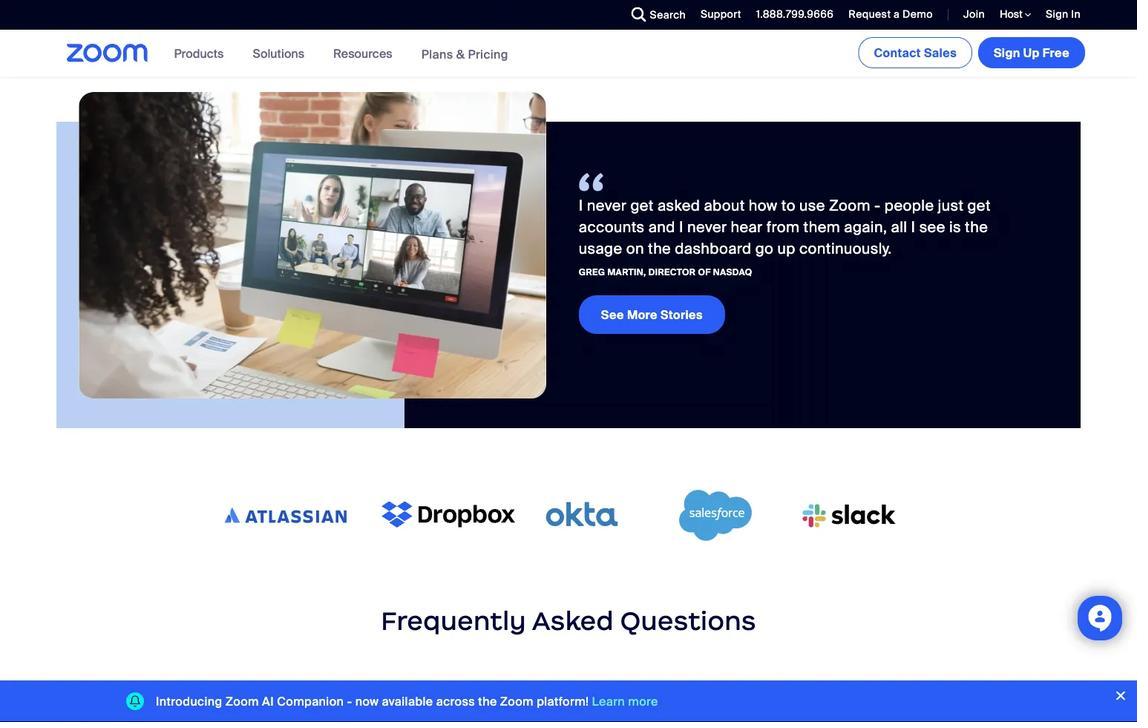 Task type: vqa. For each thing, say whether or not it's contained in the screenshot.
the right the
yes



Task type: describe. For each thing, give the bounding box(es) containing it.
host button
[[1000, 7, 1031, 22]]

across
[[436, 694, 475, 709]]

join
[[964, 7, 985, 21]]

solutions
[[253, 46, 304, 61]]

questions
[[621, 605, 756, 637]]

support
[[701, 7, 741, 21]]

up
[[1024, 45, 1040, 61]]

plans
[[421, 46, 453, 62]]

usage
[[579, 239, 623, 258]]

what is a licensed user and what is a participant?
[[74, 680, 394, 697]]

available
[[382, 694, 433, 709]]

see
[[920, 218, 946, 237]]

frequently
[[381, 605, 527, 637]]

and inside i never get asked about how to use zoom - people just get accounts and i never hear from them again, all i see is the usage on the dashboard go up continuously.
[[649, 218, 676, 237]]

greg
[[579, 266, 605, 278]]

them
[[804, 218, 841, 237]]

martin,
[[608, 266, 646, 278]]

contact sales
[[874, 45, 957, 61]]

sign up free
[[994, 45, 1070, 61]]

what
[[74, 680, 107, 697]]

asked
[[658, 196, 700, 215]]

plans & pricing
[[421, 46, 509, 62]]

all
[[891, 218, 908, 237]]

meetings navigation
[[856, 30, 1088, 71]]

greg martin, director of nasdaq
[[579, 266, 753, 278]]

0 horizontal spatial is
[[111, 680, 122, 697]]

contact sales link
[[859, 37, 973, 68]]

see more stories link
[[579, 295, 725, 334]]

companion
[[277, 694, 344, 709]]

zoom inside i never get asked about how to use zoom - people just get accounts and i never hear from them again, all i see is the usage on the dashboard go up continuously.
[[829, 196, 871, 215]]

what is a licensed user and what is a participant? button
[[56, 667, 1081, 711]]

search button
[[620, 0, 690, 30]]

&
[[456, 46, 465, 62]]

platform!
[[537, 694, 589, 709]]

licensed
[[136, 680, 196, 697]]

search
[[650, 8, 686, 22]]

dashboard
[[675, 239, 752, 258]]

nasdaq
[[713, 266, 753, 278]]

demo
[[903, 7, 933, 21]]

what is a licensed user and what is a participant? tab list
[[56, 667, 1081, 722]]

sign up free button
[[979, 37, 1086, 68]]

from
[[767, 218, 800, 237]]

again,
[[844, 218, 888, 237]]

resources
[[333, 46, 392, 61]]

contact
[[874, 45, 921, 61]]

participant?
[[318, 680, 394, 697]]

ai
[[262, 694, 274, 709]]

request a demo
[[849, 7, 933, 21]]

i never get asked about how to use zoom - people just get accounts and i never hear from them again, all i see is the usage on the dashboard go up continuously.
[[579, 196, 991, 258]]

director
[[649, 266, 696, 278]]

0 horizontal spatial the
[[478, 694, 497, 709]]

of
[[698, 266, 711, 278]]

go
[[756, 239, 774, 258]]

2 get from the left
[[968, 196, 991, 215]]

learn more link
[[592, 694, 658, 709]]

accounts
[[579, 218, 645, 237]]

2 horizontal spatial the
[[965, 218, 988, 237]]

products button
[[174, 30, 230, 77]]

1 get from the left
[[631, 196, 654, 215]]

hear
[[731, 218, 763, 237]]



Task type: locate. For each thing, give the bounding box(es) containing it.
zoom virtual meeting software image
[[79, 92, 546, 399]]

stories
[[661, 307, 703, 322]]

- inside i never get asked about how to use zoom - people just get accounts and i never hear from them again, all i see is the usage on the dashboard go up continuously.
[[875, 196, 881, 215]]

sign in link
[[1035, 0, 1088, 30], [1046, 7, 1081, 21]]

get right just
[[968, 196, 991, 215]]

0 horizontal spatial zoom
[[226, 694, 259, 709]]

1 horizontal spatial get
[[968, 196, 991, 215]]

is right what
[[292, 680, 303, 697]]

a right what
[[307, 680, 314, 697]]

i right all at the top
[[911, 218, 916, 237]]

2 horizontal spatial i
[[911, 218, 916, 237]]

the right across at the left bottom of page
[[478, 694, 497, 709]]

0 vertical spatial never
[[587, 196, 627, 215]]

1 horizontal spatial -
[[875, 196, 881, 215]]

- up again, at the right top
[[875, 196, 881, 215]]

-
[[875, 196, 881, 215], [347, 694, 352, 709]]

up
[[778, 239, 796, 258]]

0 horizontal spatial sign
[[994, 45, 1021, 61]]

and left ai
[[231, 680, 255, 697]]

free
[[1043, 45, 1070, 61]]

0 horizontal spatial -
[[347, 694, 352, 709]]

1 horizontal spatial i
[[679, 218, 684, 237]]

2 horizontal spatial a
[[894, 7, 900, 21]]

0 horizontal spatial i
[[579, 196, 583, 215]]

learn
[[592, 694, 625, 709]]

on
[[626, 239, 644, 258]]

never
[[587, 196, 627, 215], [688, 218, 727, 237]]

1 horizontal spatial a
[[307, 680, 314, 697]]

and down 'asked'
[[649, 218, 676, 237]]

0 horizontal spatial get
[[631, 196, 654, 215]]

is
[[950, 218, 961, 237], [111, 680, 122, 697], [292, 680, 303, 697]]

1.888.799.9666 button
[[745, 0, 838, 30], [756, 7, 834, 21]]

never up accounts
[[587, 196, 627, 215]]

use
[[800, 196, 825, 215]]

see
[[601, 307, 624, 322]]

1 horizontal spatial is
[[292, 680, 303, 697]]

is down just
[[950, 218, 961, 237]]

1 horizontal spatial never
[[688, 218, 727, 237]]

sign inside sign up free button
[[994, 45, 1021, 61]]

is inside i never get asked about how to use zoom - people just get accounts and i never hear from them again, all i see is the usage on the dashboard go up continuously.
[[950, 218, 961, 237]]

0 horizontal spatial never
[[587, 196, 627, 215]]

user
[[199, 680, 227, 697]]

join link up meetings navigation
[[964, 7, 985, 21]]

how
[[749, 196, 778, 215]]

i down 'asked'
[[679, 218, 684, 237]]

people
[[885, 196, 934, 215]]

1 horizontal spatial and
[[649, 218, 676, 237]]

a left licensed
[[125, 680, 133, 697]]

support link
[[690, 0, 745, 30], [701, 7, 741, 21]]

zoom left platform!
[[500, 694, 534, 709]]

1 vertical spatial -
[[347, 694, 352, 709]]

product information navigation
[[163, 30, 520, 78]]

2 vertical spatial the
[[478, 694, 497, 709]]

now
[[355, 694, 379, 709]]

right image
[[1044, 679, 1057, 699]]

sign for sign in
[[1046, 7, 1069, 21]]

zoom up again, at the right top
[[829, 196, 871, 215]]

a left demo
[[894, 7, 900, 21]]

continuously.
[[800, 239, 892, 258]]

1 horizontal spatial sign
[[1046, 7, 1069, 21]]

more
[[628, 694, 658, 709]]

i
[[579, 196, 583, 215], [679, 218, 684, 237], [911, 218, 916, 237]]

the
[[965, 218, 988, 237], [648, 239, 671, 258], [478, 694, 497, 709]]

introducing zoom ai companion - now available across the zoom platform! learn more
[[156, 694, 658, 709]]

0 horizontal spatial a
[[125, 680, 133, 697]]

2 horizontal spatial is
[[950, 218, 961, 237]]

sign left in
[[1046, 7, 1069, 21]]

sign
[[1046, 7, 1069, 21], [994, 45, 1021, 61]]

frequently asked questions
[[381, 605, 756, 637]]

banner
[[49, 30, 1088, 78]]

to
[[782, 196, 796, 215]]

1 vertical spatial never
[[688, 218, 727, 237]]

a
[[894, 7, 900, 21], [125, 680, 133, 697], [307, 680, 314, 697]]

get left 'asked'
[[631, 196, 654, 215]]

about
[[704, 196, 745, 215]]

banner containing contact sales
[[49, 30, 1088, 78]]

solutions button
[[253, 30, 311, 77]]

is right what at the bottom
[[111, 680, 122, 697]]

and inside what is a licensed user and what is a participant? dropdown button
[[231, 680, 255, 697]]

0 vertical spatial the
[[965, 218, 988, 237]]

pricing
[[468, 46, 509, 62]]

1.888.799.9666
[[756, 7, 834, 21]]

zoom left ai
[[226, 694, 259, 709]]

sign left up
[[994, 45, 1021, 61]]

request
[[849, 7, 891, 21]]

1 vertical spatial sign
[[994, 45, 1021, 61]]

sign for sign up free
[[994, 45, 1021, 61]]

1 vertical spatial and
[[231, 680, 255, 697]]

join link left host
[[953, 0, 989, 30]]

just
[[938, 196, 964, 215]]

1 horizontal spatial the
[[648, 239, 671, 258]]

plans & pricing link
[[421, 46, 509, 62], [421, 46, 509, 62]]

asked
[[532, 605, 614, 637]]

sign in
[[1046, 7, 1081, 21]]

the up greg martin, director of nasdaq
[[648, 239, 671, 258]]

1 vertical spatial the
[[648, 239, 671, 258]]

see more stories
[[601, 307, 703, 322]]

- left now at the bottom of page
[[347, 694, 352, 709]]

introducing
[[156, 694, 222, 709]]

products
[[174, 46, 224, 61]]

the right see at the right top of page
[[965, 218, 988, 237]]

0 vertical spatial -
[[875, 196, 881, 215]]

0 vertical spatial sign
[[1046, 7, 1069, 21]]

and
[[649, 218, 676, 237], [231, 680, 255, 697]]

what
[[259, 680, 289, 697]]

zoom
[[829, 196, 871, 215], [226, 694, 259, 709], [500, 694, 534, 709]]

0 horizontal spatial and
[[231, 680, 255, 697]]

more
[[627, 307, 658, 322]]

resources button
[[333, 30, 399, 77]]

never up dashboard
[[688, 218, 727, 237]]

sales
[[924, 45, 957, 61]]

zoom logo image
[[67, 44, 148, 62]]

1 horizontal spatial zoom
[[500, 694, 534, 709]]

i up accounts
[[579, 196, 583, 215]]

request a demo link
[[838, 0, 937, 30], [849, 7, 933, 21]]

in
[[1072, 7, 1081, 21]]

0 vertical spatial and
[[649, 218, 676, 237]]

get
[[631, 196, 654, 215], [968, 196, 991, 215]]

host
[[1000, 7, 1025, 21]]

join link
[[953, 0, 989, 30], [964, 7, 985, 21]]

2 horizontal spatial zoom
[[829, 196, 871, 215]]



